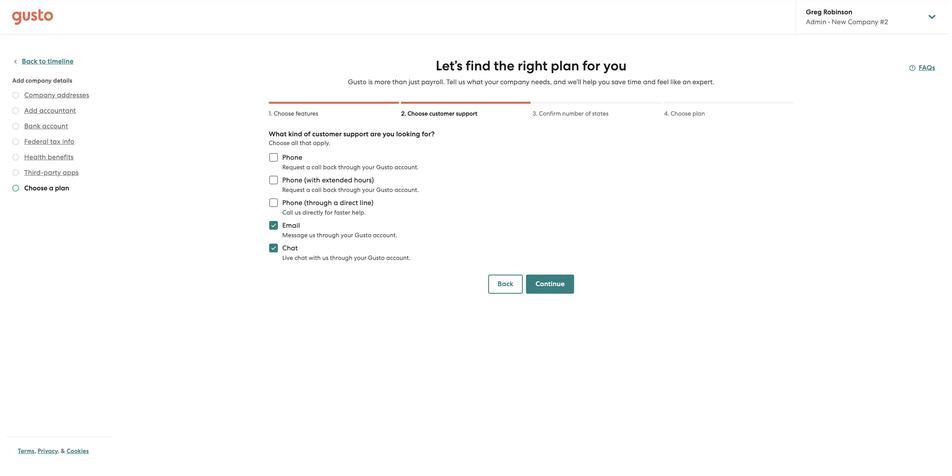 Task type: vqa. For each thing, say whether or not it's contained in the screenshot.
company within the Let's find the right plan for you Gusto is more than just payroll. Tell us what your company needs, and we'll help you save time and feel like an expert.
yes



Task type: locate. For each thing, give the bounding box(es) containing it.
0 horizontal spatial back
[[22, 57, 38, 66]]

choose inside choose a plan list
[[24, 184, 47, 192]]

, left privacy link
[[34, 448, 36, 455]]

request a call back through your gusto account. up extended
[[282, 164, 419, 171]]

new
[[832, 18, 846, 26]]

check image for add
[[12, 107, 19, 114]]

call
[[312, 164, 322, 171], [312, 186, 322, 194]]

phone down all
[[282, 153, 302, 161]]

call us directly for faster help.
[[282, 209, 366, 216]]

0 horizontal spatial of
[[304, 130, 311, 138]]

add
[[12, 77, 24, 84], [24, 107, 38, 115]]

us right the with
[[322, 254, 329, 262]]

1 vertical spatial add
[[24, 107, 38, 115]]

cookies button
[[67, 447, 89, 456]]

needs,
[[531, 78, 552, 86]]

a
[[306, 164, 310, 171], [49, 184, 53, 192], [306, 186, 310, 194], [334, 199, 338, 207]]

message us through your gusto account.
[[282, 232, 397, 239]]

check image left add accountant
[[12, 107, 19, 114]]

us right tell
[[458, 78, 465, 86]]

1 horizontal spatial plan
[[551, 58, 579, 74]]

&
[[61, 448, 65, 455]]

back up phone (with extended hours)
[[323, 164, 337, 171]]

0 vertical spatial of
[[585, 110, 591, 117]]

choose plan
[[671, 110, 705, 117]]

back down phone (with extended hours)
[[323, 186, 337, 194]]

back to timeline
[[22, 57, 74, 66]]

4 check image from the top
[[12, 169, 19, 176]]

customer up for?
[[429, 110, 455, 117]]

your down hours)
[[362, 186, 375, 194]]

faster
[[334, 209, 350, 216]]

of inside what kind of customer support are you looking for? choose all that apply.
[[304, 130, 311, 138]]

1 request a call back through your gusto account. from the top
[[282, 164, 419, 171]]

company down 'the'
[[500, 78, 529, 86]]

us inside the let's find the right plan for you gusto is more than just payroll. tell us what your company needs, and we'll help you save time and feel like an expert.
[[458, 78, 465, 86]]

1 horizontal spatial support
[[456, 110, 477, 117]]

phone for phone
[[282, 153, 302, 161]]

customer inside what kind of customer support are you looking for? choose all that apply.
[[312, 130, 342, 138]]

check image left health on the left top of the page
[[12, 154, 19, 161]]

1 request from the top
[[282, 164, 305, 171]]

through up 'direct'
[[338, 186, 361, 194]]

1 phone from the top
[[282, 153, 302, 161]]

1 horizontal spatial company
[[500, 78, 529, 86]]

a down "third-party apps"
[[49, 184, 53, 192]]

through down message us through your gusto account.
[[330, 254, 352, 262]]

1 horizontal spatial ,
[[58, 448, 59, 455]]

1 horizontal spatial back
[[498, 280, 513, 288]]

faqs button
[[909, 63, 935, 73]]

with
[[309, 254, 321, 262]]

you
[[604, 58, 627, 74], [598, 78, 610, 86], [383, 130, 395, 138]]

through up extended
[[338, 164, 361, 171]]

to
[[39, 57, 46, 66]]

3 phone from the top
[[282, 199, 302, 207]]

Email checkbox
[[265, 217, 282, 234]]

back for back to timeline
[[22, 57, 38, 66]]

number
[[562, 110, 584, 117]]

account. for phone (with extended hours)
[[394, 186, 419, 194]]

1 vertical spatial back
[[323, 186, 337, 194]]

plan down expert.
[[693, 110, 705, 117]]

request for phone (with extended hours)
[[282, 186, 305, 194]]

company left #2
[[848, 18, 878, 26]]

than
[[392, 78, 407, 86]]

2 phone from the top
[[282, 176, 302, 184]]

support left are
[[343, 130, 369, 138]]

back
[[323, 164, 337, 171], [323, 186, 337, 194]]

1 horizontal spatial of
[[585, 110, 591, 117]]

0 vertical spatial back
[[323, 164, 337, 171]]

company
[[26, 77, 52, 84], [500, 78, 529, 86]]

0 vertical spatial back
[[22, 57, 38, 66]]

0 vertical spatial plan
[[551, 58, 579, 74]]

choose up looking
[[408, 110, 428, 117]]

company down back to timeline button
[[26, 77, 52, 84]]

of for kind
[[304, 130, 311, 138]]

you inside what kind of customer support are you looking for? choose all that apply.
[[383, 130, 395, 138]]

party
[[44, 169, 61, 177]]

and
[[553, 78, 566, 86], [643, 78, 656, 86]]

0 horizontal spatial plan
[[55, 184, 69, 192]]

0 horizontal spatial add
[[12, 77, 24, 84]]

2 vertical spatial you
[[383, 130, 395, 138]]

1 vertical spatial call
[[312, 186, 322, 194]]

customer
[[429, 110, 455, 117], [312, 130, 342, 138]]

choose
[[274, 110, 294, 117], [408, 110, 428, 117], [671, 110, 691, 117], [269, 140, 290, 147], [24, 184, 47, 192]]

your up hours)
[[362, 164, 375, 171]]

your inside the let's find the right plan for you gusto is more than just payroll. tell us what your company needs, and we'll help you save time and feel like an expert.
[[485, 78, 499, 86]]

support down "what"
[[456, 110, 477, 117]]

of left states
[[585, 110, 591, 117]]

choose up what
[[274, 110, 294, 117]]

just
[[409, 78, 420, 86]]

2 check image from the top
[[12, 123, 19, 130]]

we'll
[[568, 78, 581, 86]]

request down (with
[[282, 186, 305, 194]]

you up the save
[[604, 58, 627, 74]]

your right "what"
[[485, 78, 499, 86]]

0 vertical spatial check image
[[12, 107, 19, 114]]

2 request from the top
[[282, 186, 305, 194]]

of
[[585, 110, 591, 117], [304, 130, 311, 138]]

kind
[[288, 130, 302, 138]]

0 horizontal spatial ,
[[34, 448, 36, 455]]

1 horizontal spatial and
[[643, 78, 656, 86]]

help
[[583, 78, 597, 86]]

states
[[592, 110, 609, 117]]

let's
[[436, 58, 463, 74]]

what
[[467, 78, 483, 86]]

2 , from the left
[[58, 448, 59, 455]]

through for chat
[[330, 254, 352, 262]]

call down (with
[[312, 186, 322, 194]]

apps
[[63, 169, 79, 177]]

you right are
[[383, 130, 395, 138]]

continue
[[536, 280, 565, 288]]

add inside add accountant button
[[24, 107, 38, 115]]

2 vertical spatial phone
[[282, 199, 302, 207]]

choose for choose a plan
[[24, 184, 47, 192]]

you for are
[[383, 130, 395, 138]]

check image left choose a plan
[[12, 185, 19, 192]]

third-party apps button
[[24, 168, 79, 177]]

and left feel
[[643, 78, 656, 86]]

extended
[[322, 176, 352, 184]]

1 vertical spatial company
[[24, 91, 55, 99]]

company down add company details
[[24, 91, 55, 99]]

phone for phone (with extended hours)
[[282, 176, 302, 184]]

company inside the let's find the right plan for you gusto is more than just payroll. tell us what your company needs, and we'll help you save time and feel like an expert.
[[500, 78, 529, 86]]

1 horizontal spatial for
[[583, 58, 600, 74]]

a down (with
[[306, 186, 310, 194]]

gusto
[[348, 78, 367, 86], [376, 164, 393, 171], [376, 186, 393, 194], [355, 232, 372, 239], [368, 254, 385, 262]]

1 check image from the top
[[12, 107, 19, 114]]

your down message us through your gusto account.
[[354, 254, 366, 262]]

save
[[611, 78, 626, 86]]

through for phone
[[338, 164, 361, 171]]

2 request a call back through your gusto account. from the top
[[282, 186, 419, 194]]

you right help
[[598, 78, 610, 86]]

1 vertical spatial customer
[[312, 130, 342, 138]]

0 horizontal spatial support
[[343, 130, 369, 138]]

us right message
[[309, 232, 315, 239]]

phone up call on the left of page
[[282, 199, 302, 207]]

plan up we'll
[[551, 58, 579, 74]]

2 check image from the top
[[12, 154, 19, 161]]

through for phone (with extended hours)
[[338, 186, 361, 194]]

0 vertical spatial for
[[583, 58, 600, 74]]

1 vertical spatial request
[[282, 186, 305, 194]]

add down back to timeline button
[[12, 77, 24, 84]]

0 horizontal spatial customer
[[312, 130, 342, 138]]

check image
[[12, 92, 19, 99], [12, 123, 19, 130], [12, 138, 19, 145], [12, 169, 19, 176], [12, 185, 19, 192]]

company
[[848, 18, 878, 26], [24, 91, 55, 99]]

live chat with us through your gusto account.
[[282, 254, 411, 262]]

terms
[[18, 448, 34, 455]]

0 horizontal spatial for
[[325, 209, 333, 216]]

support
[[456, 110, 477, 117], [343, 130, 369, 138]]

request a call back through your gusto account. up 'direct'
[[282, 186, 419, 194]]

of for number
[[585, 110, 591, 117]]

1 vertical spatial support
[[343, 130, 369, 138]]

check image down add company details
[[12, 92, 19, 99]]

for down phone (through a direct line)
[[325, 209, 333, 216]]

gusto for chat
[[368, 254, 385, 262]]

1 call from the top
[[312, 164, 322, 171]]

1 vertical spatial check image
[[12, 154, 19, 161]]

check image for federal
[[12, 138, 19, 145]]

plan inside list
[[55, 184, 69, 192]]

call for phone (with extended hours)
[[312, 186, 322, 194]]

2 vertical spatial plan
[[55, 184, 69, 192]]

request a call back through your gusto account. for phone (with extended hours)
[[282, 186, 419, 194]]

support inside what kind of customer support are you looking for? choose all that apply.
[[343, 130, 369, 138]]

request up (with
[[282, 164, 305, 171]]

1 vertical spatial for
[[325, 209, 333, 216]]

1 back from the top
[[323, 164, 337, 171]]

request
[[282, 164, 305, 171], [282, 186, 305, 194]]

more
[[374, 78, 391, 86]]

plan inside the let's find the right plan for you gusto is more than just payroll. tell us what your company needs, and we'll help you save time and feel like an expert.
[[551, 58, 579, 74]]

1 vertical spatial request a call back through your gusto account.
[[282, 186, 419, 194]]

back inside button
[[22, 57, 38, 66]]

0 vertical spatial add
[[12, 77, 24, 84]]

1 vertical spatial phone
[[282, 176, 302, 184]]

2 horizontal spatial plan
[[693, 110, 705, 117]]

health benefits button
[[24, 152, 74, 162]]

choose for choose customer support
[[408, 110, 428, 117]]

let's find the right plan for you gusto is more than just payroll. tell us what your company needs, and we'll help you save time and feel like an expert.
[[348, 58, 715, 86]]

1 vertical spatial plan
[[693, 110, 705, 117]]

0 vertical spatial company
[[848, 18, 878, 26]]

account.
[[394, 164, 419, 171], [394, 186, 419, 194], [373, 232, 397, 239], [386, 254, 411, 262]]

right
[[518, 58, 548, 74]]

a up (with
[[306, 164, 310, 171]]

1 vertical spatial you
[[598, 78, 610, 86]]

feel
[[657, 78, 669, 86]]

1 check image from the top
[[12, 92, 19, 99]]

check image
[[12, 107, 19, 114], [12, 154, 19, 161]]

check image left bank
[[12, 123, 19, 130]]

0 horizontal spatial company
[[24, 91, 55, 99]]

call up (with
[[312, 164, 322, 171]]

0 horizontal spatial and
[[553, 78, 566, 86]]

choose down what
[[269, 140, 290, 147]]

plan down apps
[[55, 184, 69, 192]]

check image left "third-"
[[12, 169, 19, 176]]

•
[[828, 18, 830, 26]]

for up help
[[583, 58, 600, 74]]

2 call from the top
[[312, 186, 322, 194]]

phone (with extended hours)
[[282, 176, 374, 184]]

1 horizontal spatial add
[[24, 107, 38, 115]]

choose for choose plan
[[671, 110, 691, 117]]

3 check image from the top
[[12, 138, 19, 145]]

1 horizontal spatial customer
[[429, 110, 455, 117]]

2 and from the left
[[643, 78, 656, 86]]

0 vertical spatial phone
[[282, 153, 302, 161]]

expert.
[[693, 78, 715, 86]]

,
[[34, 448, 36, 455], [58, 448, 59, 455]]

, left &
[[58, 448, 59, 455]]

a up faster
[[334, 199, 338, 207]]

0 vertical spatial request
[[282, 164, 305, 171]]

2 back from the top
[[323, 186, 337, 194]]

through
[[338, 164, 361, 171], [338, 186, 361, 194], [317, 232, 339, 239], [330, 254, 352, 262]]

check image for bank
[[12, 123, 19, 130]]

0 vertical spatial request a call back through your gusto account.
[[282, 164, 419, 171]]

phone left (with
[[282, 176, 302, 184]]

phone
[[282, 153, 302, 161], [282, 176, 302, 184], [282, 199, 302, 207]]

0 vertical spatial support
[[456, 110, 477, 117]]

apply.
[[313, 140, 330, 147]]

1 vertical spatial of
[[304, 130, 311, 138]]

0 vertical spatial call
[[312, 164, 322, 171]]

request a call back through your gusto account. for phone
[[282, 164, 419, 171]]

1 horizontal spatial company
[[848, 18, 878, 26]]

of up that on the left of page
[[304, 130, 311, 138]]

choose down "third-"
[[24, 184, 47, 192]]

back
[[22, 57, 38, 66], [498, 280, 513, 288]]

choose down "like"
[[671, 110, 691, 117]]

check image left federal
[[12, 138, 19, 145]]

back inside button
[[498, 280, 513, 288]]

1 vertical spatial back
[[498, 280, 513, 288]]

faqs
[[919, 64, 935, 72]]

your up live chat with us through your gusto account.
[[341, 232, 353, 239]]

add up bank
[[24, 107, 38, 115]]

add company details
[[12, 77, 72, 84]]

(with
[[304, 176, 320, 184]]

customer up apply.
[[312, 130, 342, 138]]

0 vertical spatial you
[[604, 58, 627, 74]]

back for phone
[[323, 164, 337, 171]]

and left we'll
[[553, 78, 566, 86]]



Task type: describe. For each thing, give the bounding box(es) containing it.
choose a plan list
[[12, 90, 110, 195]]

company inside greg robinson admin • new company #2
[[848, 18, 878, 26]]

federal
[[24, 138, 48, 146]]

a inside choose a plan list
[[49, 184, 53, 192]]

bank account
[[24, 122, 68, 130]]

choose inside what kind of customer support are you looking for? choose all that apply.
[[269, 140, 290, 147]]

choose for choose features
[[274, 110, 294, 117]]

timeline
[[48, 57, 74, 66]]

choose features
[[274, 110, 318, 117]]

greg
[[806, 8, 822, 16]]

health
[[24, 153, 46, 161]]

5 check image from the top
[[12, 185, 19, 192]]

phone for phone (through a direct line)
[[282, 199, 302, 207]]

your for phone (with extended hours)
[[362, 186, 375, 194]]

benefits
[[48, 153, 74, 161]]

terms link
[[18, 448, 34, 455]]

accountant
[[39, 107, 76, 115]]

find
[[466, 58, 491, 74]]

gusto inside the let's find the right plan for you gusto is more than just payroll. tell us what your company needs, and we'll help you save time and feel like an expert.
[[348, 78, 367, 86]]

Phone (through a direct line) checkbox
[[265, 194, 282, 212]]

what
[[269, 130, 287, 138]]

#2
[[880, 18, 888, 26]]

are
[[370, 130, 381, 138]]

check image for company
[[12, 92, 19, 99]]

call for phone
[[312, 164, 322, 171]]

continue button
[[526, 275, 574, 294]]

terms , privacy , & cookies
[[18, 448, 89, 455]]

1 and from the left
[[553, 78, 566, 86]]

back for back
[[498, 280, 513, 288]]

gusto for phone
[[376, 164, 393, 171]]

phone (through a direct line)
[[282, 199, 374, 207]]

all
[[291, 140, 298, 147]]

bank account button
[[24, 121, 68, 131]]

add accountant button
[[24, 106, 76, 115]]

hours)
[[354, 176, 374, 184]]

direct
[[340, 199, 358, 207]]

account. for chat
[[386, 254, 411, 262]]

chat
[[295, 254, 307, 262]]

tax
[[50, 138, 60, 146]]

call
[[282, 209, 293, 216]]

home image
[[12, 9, 53, 25]]

robinson
[[823, 8, 852, 16]]

payroll.
[[421, 78, 445, 86]]

bank
[[24, 122, 41, 130]]

admin
[[806, 18, 826, 26]]

message
[[282, 232, 308, 239]]

email
[[282, 221, 300, 229]]

company addresses
[[24, 91, 89, 99]]

company inside button
[[24, 91, 55, 99]]

third-
[[24, 169, 44, 177]]

your for chat
[[354, 254, 366, 262]]

add for add accountant
[[24, 107, 38, 115]]

us right call on the left of page
[[295, 209, 301, 216]]

addresses
[[57, 91, 89, 99]]

cookies
[[67, 448, 89, 455]]

confirm
[[539, 110, 561, 117]]

chat
[[282, 244, 298, 252]]

Phone (with extended hours) checkbox
[[265, 171, 282, 189]]

privacy link
[[38, 448, 58, 455]]

help.
[[352, 209, 366, 216]]

what kind of customer support are you looking for? choose all that apply.
[[269, 130, 435, 147]]

details
[[53, 77, 72, 84]]

directly
[[302, 209, 323, 216]]

check image for third-
[[12, 169, 19, 176]]

tell
[[446, 78, 457, 86]]

back to timeline button
[[12, 57, 74, 66]]

health benefits
[[24, 153, 74, 161]]

third-party apps
[[24, 169, 79, 177]]

back button
[[488, 275, 523, 294]]

Chat checkbox
[[265, 239, 282, 257]]

through down call us directly for faster help.
[[317, 232, 339, 239]]

gusto for phone (with extended hours)
[[376, 186, 393, 194]]

looking
[[396, 130, 420, 138]]

that
[[300, 140, 311, 147]]

1 , from the left
[[34, 448, 36, 455]]

check image for health
[[12, 154, 19, 161]]

request for phone
[[282, 164, 305, 171]]

Phone checkbox
[[265, 149, 282, 166]]

(through
[[304, 199, 332, 207]]

company addresses button
[[24, 90, 89, 100]]

you for for
[[604, 58, 627, 74]]

live
[[282, 254, 293, 262]]

federal tax info button
[[24, 137, 74, 146]]

account. for phone
[[394, 164, 419, 171]]

privacy
[[38, 448, 58, 455]]

choose a plan
[[24, 184, 69, 192]]

back for phone (with extended hours)
[[323, 186, 337, 194]]

0 vertical spatial customer
[[429, 110, 455, 117]]

like
[[671, 78, 681, 86]]

0 horizontal spatial company
[[26, 77, 52, 84]]

your for phone
[[362, 164, 375, 171]]

account
[[42, 122, 68, 130]]

the
[[494, 58, 514, 74]]

info
[[62, 138, 74, 146]]

add for add company details
[[12, 77, 24, 84]]

is
[[368, 78, 373, 86]]

for inside the let's find the right plan for you gusto is more than just payroll. tell us what your company needs, and we'll help you save time and feel like an expert.
[[583, 58, 600, 74]]

for?
[[422, 130, 435, 138]]

choose customer support
[[408, 110, 477, 117]]

confirm number of states
[[539, 110, 609, 117]]

features
[[296, 110, 318, 117]]

add accountant
[[24, 107, 76, 115]]



